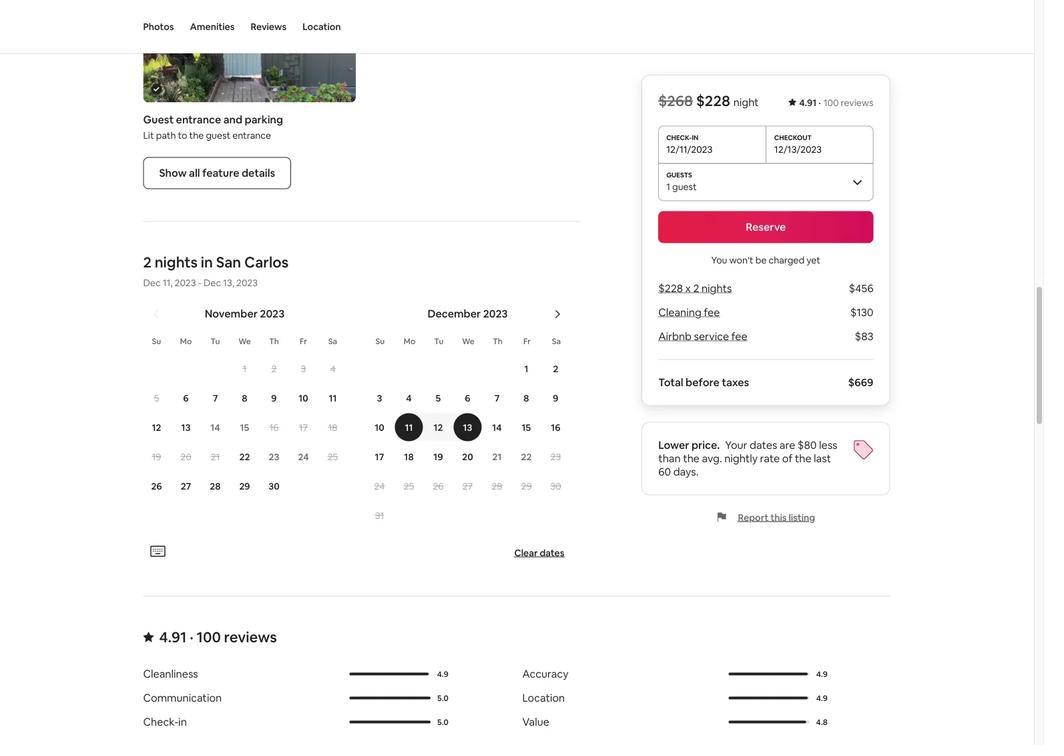 Task type: describe. For each thing, give the bounding box(es) containing it.
1 14 button from the left
[[201, 414, 230, 442]]

cleaning fee button
[[658, 306, 720, 320]]

2 fr from the left
[[523, 336, 531, 347]]

2 5 button from the left
[[424, 385, 453, 413]]

$669
[[848, 376, 874, 390]]

$268 $228 night
[[658, 91, 759, 111]]

1 button for november 2023
[[230, 355, 259, 383]]

calendar application
[[127, 293, 1028, 542]]

clear dates button
[[509, 542, 570, 565]]

4.9 for location
[[816, 694, 828, 704]]

10 for 10 button to the left
[[299, 393, 308, 405]]

your
[[725, 439, 748, 452]]

2 14 button from the left
[[482, 414, 512, 442]]

location button
[[303, 0, 341, 53]]

1 horizontal spatial ·
[[819, 97, 821, 109]]

0 vertical spatial 24
[[298, 451, 309, 463]]

november
[[205, 307, 258, 321]]

0 vertical spatial 4.91 · 100 reviews
[[799, 97, 874, 109]]

show all feature details button
[[143, 158, 291, 190]]

details
[[242, 167, 275, 180]]

cleaning
[[658, 306, 702, 320]]

the inside guest entrance and parking lit path to the guest entrance
[[189, 129, 204, 142]]

2 20 button from the left
[[453, 443, 482, 471]]

are
[[780, 439, 795, 452]]

lower
[[658, 439, 689, 452]]

5.0 for check-in
[[437, 718, 449, 728]]

charged
[[769, 254, 805, 266]]

and
[[224, 113, 242, 127]]

all
[[189, 167, 200, 180]]

1 su from the left
[[152, 336, 161, 347]]

4.9 for cleanliness
[[437, 670, 449, 680]]

reserve
[[746, 220, 786, 234]]

4.9 for accuracy
[[816, 670, 828, 680]]

0 horizontal spatial 10 button
[[289, 385, 318, 413]]

you won't be charged yet
[[712, 254, 821, 266]]

last
[[814, 452, 831, 466]]

4.8
[[816, 718, 828, 728]]

16 for second 16 button from right
[[269, 422, 279, 434]]

cleanliness
[[143, 668, 198, 682]]

your dates are $80 less than the avg. nightly rate of the last 60 days.
[[658, 439, 838, 479]]

nightly
[[725, 452, 758, 466]]

communication
[[143, 692, 222, 706]]

report this listing button
[[717, 512, 815, 524]]

1 12 from the left
[[152, 422, 161, 434]]

31 button
[[365, 502, 394, 530]]

0 vertical spatial 18 button
[[318, 414, 348, 442]]

accessibility features region
[[138, 0, 585, 190]]

reserve button
[[658, 211, 874, 243]]

1 vertical spatial location
[[522, 692, 565, 706]]

nights inside the 2 nights in san carlos dec 11, 2023 - dec 13, 2023
[[155, 253, 198, 272]]

1 29 button from the left
[[230, 473, 259, 501]]

1 6 button from the left
[[171, 385, 201, 413]]

2023 right the november
[[260, 307, 285, 321]]

x
[[685, 282, 691, 295]]

feature
[[202, 167, 239, 180]]

1 button for december 2023
[[512, 355, 541, 383]]

1 guest button
[[658, 163, 874, 201]]

2023 right december
[[483, 307, 508, 321]]

value
[[522, 716, 549, 730]]

be
[[756, 254, 767, 266]]

0 vertical spatial entrance
[[176, 113, 221, 127]]

2 30 from the left
[[550, 481, 561, 493]]

0 vertical spatial 3 button
[[289, 355, 318, 383]]

1 9 from the left
[[271, 393, 277, 405]]

avg.
[[702, 452, 722, 466]]

0 horizontal spatial location
[[303, 21, 341, 33]]

guest
[[143, 113, 174, 127]]

1 23 button from the left
[[259, 443, 289, 471]]

2 9 button from the left
[[541, 385, 571, 413]]

60
[[658, 465, 671, 479]]

airbnb service fee
[[658, 330, 748, 344]]

2023 right 13,
[[236, 277, 258, 289]]

2 22 button from the left
[[512, 443, 541, 471]]

2023 left -
[[175, 277, 196, 289]]

1 13 button from the left
[[171, 414, 201, 442]]

0 vertical spatial 11 button
[[318, 385, 348, 413]]

1 horizontal spatial 24
[[374, 481, 385, 493]]

0 vertical spatial fee
[[704, 306, 720, 320]]

14 for 2nd 14 button from the right
[[211, 422, 220, 434]]

0 vertical spatial 25 button
[[318, 443, 348, 471]]

1 7 from the left
[[213, 393, 218, 405]]

days.
[[673, 465, 699, 479]]

1 5 button from the left
[[142, 385, 171, 413]]

carlos
[[244, 253, 289, 272]]

1 horizontal spatial 100
[[824, 97, 839, 109]]

1 16 button from the left
[[259, 414, 289, 442]]

1 8 from the left
[[242, 393, 247, 405]]

parking
[[245, 113, 283, 127]]

0 vertical spatial $228
[[696, 91, 730, 111]]

1 27 from the left
[[181, 481, 191, 493]]

lower price.
[[658, 439, 720, 452]]

reviews
[[251, 21, 287, 33]]

night
[[734, 95, 759, 109]]

26 for first 26 'button' from left
[[151, 481, 162, 493]]

16 for first 16 button from right
[[551, 422, 561, 434]]

2 we from the left
[[462, 336, 475, 347]]

2 12 from the left
[[434, 422, 443, 434]]

12/11/2023
[[666, 143, 713, 155]]

1 27 button from the left
[[171, 473, 201, 501]]

amenities
[[190, 21, 235, 33]]

1 for december 2023
[[524, 363, 529, 375]]

0 vertical spatial 4 button
[[318, 355, 348, 383]]

0 horizontal spatial 24 button
[[289, 443, 318, 471]]

4 for the right 4 button
[[406, 393, 412, 405]]

of
[[782, 452, 793, 466]]

5.0 for communication
[[437, 694, 449, 704]]

1 28 from the left
[[210, 481, 221, 493]]

2 27 from the left
[[463, 481, 473, 493]]

21 for 2nd 21 button from the right
[[211, 451, 220, 463]]

1 horizontal spatial 4 button
[[394, 385, 424, 413]]

4 for topmost 4 button
[[330, 363, 336, 375]]

1 vertical spatial nights
[[702, 282, 732, 295]]

0 horizontal spatial $228
[[658, 282, 683, 295]]

dates for clear
[[540, 547, 565, 560]]

1 vertical spatial entrance
[[232, 129, 271, 142]]

10 for 10 button to the bottom
[[375, 422, 384, 434]]

before
[[686, 376, 720, 390]]

report
[[738, 512, 769, 524]]

1 mo from the left
[[180, 336, 192, 347]]

1 for november 2023
[[243, 363, 247, 375]]

amenities button
[[190, 0, 235, 53]]

rate
[[760, 452, 780, 466]]

taxes
[[722, 376, 749, 390]]

0 horizontal spatial 100
[[197, 629, 221, 648]]

yet
[[807, 254, 821, 266]]

2 button for november 2023
[[259, 355, 289, 383]]

0 horizontal spatial 17 button
[[289, 414, 318, 442]]

1 vertical spatial reviews
[[224, 629, 277, 648]]

1 5 from the left
[[154, 393, 159, 405]]

2 15 button from the left
[[512, 414, 541, 442]]

18 for 18 button to the right
[[404, 451, 414, 463]]

0 horizontal spatial 3
[[301, 363, 306, 375]]

$83
[[855, 330, 874, 344]]

service
[[694, 330, 729, 344]]

less
[[819, 439, 838, 452]]

$80
[[798, 439, 817, 452]]

won't
[[729, 254, 754, 266]]

1 inside popup button
[[666, 181, 670, 193]]

0 vertical spatial reviews
[[841, 97, 874, 109]]

2 28 from the left
[[492, 481, 502, 493]]

you
[[712, 254, 727, 266]]

2 28 button from the left
[[482, 473, 512, 501]]

total
[[658, 376, 684, 390]]

guest inside guest entrance and parking lit path to the guest entrance
[[206, 129, 230, 142]]

photos
[[143, 21, 174, 33]]

1 vertical spatial 10 button
[[365, 414, 394, 442]]

listing
[[789, 512, 815, 524]]

check-in
[[143, 716, 187, 730]]

price.
[[692, 439, 720, 452]]

1 horizontal spatial the
[[683, 452, 700, 466]]

0 vertical spatial 4.91
[[799, 97, 817, 109]]

1 12 button from the left
[[142, 414, 171, 442]]

december 2023
[[428, 307, 508, 321]]

2 horizontal spatial the
[[795, 452, 812, 466]]

accuracy
[[522, 668, 569, 682]]

1 horizontal spatial 3 button
[[365, 385, 394, 413]]

1 dec from the left
[[143, 277, 161, 289]]

1 30 button from the left
[[259, 473, 289, 501]]

2 inside the 2 nights in san carlos dec 11, 2023 - dec 13, 2023
[[143, 253, 152, 272]]

show
[[159, 167, 187, 180]]

1 26 button from the left
[[142, 473, 171, 501]]

26 for 2nd 26 'button' from left
[[433, 481, 444, 493]]

1 horizontal spatial 3
[[377, 393, 382, 405]]

25 for the top the 25 'button'
[[328, 451, 338, 463]]

check-
[[143, 716, 178, 730]]

than
[[658, 452, 681, 466]]

1 we from the left
[[238, 336, 251, 347]]

1 23 from the left
[[269, 451, 279, 463]]



Task type: locate. For each thing, give the bounding box(es) containing it.
30
[[269, 481, 280, 493], [550, 481, 561, 493]]

0 horizontal spatial 11
[[329, 393, 337, 405]]

12/13/2023
[[774, 143, 822, 155]]

0 horizontal spatial 4 button
[[318, 355, 348, 383]]

2 22 from the left
[[521, 451, 532, 463]]

to
[[178, 129, 187, 142]]

fee up service
[[704, 306, 720, 320]]

0 horizontal spatial 18
[[328, 422, 338, 434]]

1 horizontal spatial 20 button
[[453, 443, 482, 471]]

· up cleanliness
[[190, 629, 193, 648]]

1 29 from the left
[[239, 481, 250, 493]]

0 horizontal spatial 8
[[242, 393, 247, 405]]

in down communication
[[178, 716, 187, 730]]

1 horizontal spatial 25
[[404, 481, 414, 493]]

2023
[[175, 277, 196, 289], [236, 277, 258, 289], [260, 307, 285, 321], [483, 307, 508, 321]]

1 horizontal spatial 16 button
[[541, 414, 571, 442]]

18 for topmost 18 button
[[328, 422, 338, 434]]

airbnb service fee button
[[658, 330, 748, 344]]

1 6 from the left
[[183, 393, 189, 405]]

0 horizontal spatial 2 button
[[259, 355, 289, 383]]

tu down december
[[434, 336, 444, 347]]

0 horizontal spatial 19 button
[[142, 443, 171, 471]]

0 horizontal spatial 30
[[269, 481, 280, 493]]

22 for 1st 22 button
[[239, 451, 250, 463]]

5.0 out of 5.0 image
[[349, 698, 431, 700], [349, 698, 431, 700], [349, 722, 431, 724], [349, 722, 431, 724]]

0 horizontal spatial in
[[178, 716, 187, 730]]

20 button
[[171, 443, 201, 471], [453, 443, 482, 471]]

0 horizontal spatial 22 button
[[230, 443, 259, 471]]

2 5 from the left
[[436, 393, 441, 405]]

4.8 out of 5.0 image
[[729, 722, 810, 724], [729, 722, 806, 724]]

clear dates
[[514, 547, 565, 560]]

2 1 button from the left
[[512, 355, 541, 383]]

1 horizontal spatial 15 button
[[512, 414, 541, 442]]

2 26 button from the left
[[424, 473, 453, 501]]

2 12 button from the left
[[424, 414, 453, 442]]

1 button
[[230, 355, 259, 383], [512, 355, 541, 383]]

1 vertical spatial 4 button
[[394, 385, 424, 413]]

0 horizontal spatial entrance
[[176, 113, 221, 127]]

4.91 up cleanliness
[[159, 629, 187, 648]]

27 button
[[171, 473, 201, 501], [453, 473, 482, 501]]

2 6 button from the left
[[453, 385, 482, 413]]

0 horizontal spatial 3 button
[[289, 355, 318, 383]]

5.0
[[437, 694, 449, 704], [437, 718, 449, 728]]

0 horizontal spatial 16 button
[[259, 414, 289, 442]]

1 5.0 from the top
[[437, 694, 449, 704]]

1 horizontal spatial 15
[[522, 422, 531, 434]]

1 7 button from the left
[[201, 385, 230, 413]]

1 horizontal spatial 10
[[375, 422, 384, 434]]

1 horizontal spatial nights
[[702, 282, 732, 295]]

$228 x 2 nights button
[[658, 282, 732, 295]]

0 vertical spatial 4
[[330, 363, 336, 375]]

1 15 from the left
[[240, 422, 249, 434]]

show all feature details
[[159, 167, 275, 180]]

photos button
[[143, 0, 174, 53]]

dates inside button
[[540, 547, 565, 560]]

1 vertical spatial 3
[[377, 393, 382, 405]]

16 button
[[259, 414, 289, 442], [541, 414, 571, 442]]

22 for second 22 button from left
[[521, 451, 532, 463]]

4.9 out of 5.0 image
[[349, 674, 430, 676], [349, 674, 429, 676], [729, 674, 810, 676], [729, 674, 808, 676], [729, 698, 810, 700], [729, 698, 808, 700]]

entrance down parking
[[232, 129, 271, 142]]

2 16 button from the left
[[541, 414, 571, 442]]

dec right -
[[204, 277, 221, 289]]

total before taxes
[[658, 376, 749, 390]]

1 horizontal spatial 26 button
[[424, 473, 453, 501]]

2 13 from the left
[[463, 422, 472, 434]]

dates inside your dates are $80 less than the avg. nightly rate of the last 60 days.
[[750, 439, 777, 452]]

1 horizontal spatial 19 button
[[424, 443, 453, 471]]

1 th from the left
[[269, 336, 279, 347]]

1 vertical spatial 17
[[375, 451, 384, 463]]

1 13 from the left
[[181, 422, 191, 434]]

4.91 · 100 reviews up 12/13/2023
[[799, 97, 874, 109]]

2 29 button from the left
[[512, 473, 541, 501]]

17 for the bottommost 17 button
[[375, 451, 384, 463]]

11 for '11' "button" to the right
[[405, 422, 413, 434]]

1 horizontal spatial 12
[[434, 422, 443, 434]]

airbnb
[[658, 330, 692, 344]]

0 horizontal spatial fr
[[300, 336, 307, 347]]

1 16 from the left
[[269, 422, 279, 434]]

2 27 button from the left
[[453, 473, 482, 501]]

location right reviews
[[303, 21, 341, 33]]

2 tu from the left
[[434, 336, 444, 347]]

10 button
[[289, 385, 318, 413], [365, 414, 394, 442]]

7
[[213, 393, 218, 405], [495, 393, 500, 405]]

2 23 button from the left
[[541, 443, 571, 471]]

20 for 2nd 20 button from right
[[181, 451, 191, 463]]

14 for first 14 button from the right
[[492, 422, 502, 434]]

san
[[216, 253, 241, 272]]

1 horizontal spatial 22 button
[[512, 443, 541, 471]]

2 7 button from the left
[[482, 385, 512, 413]]

17 for left 17 button
[[299, 422, 308, 434]]

2 23 from the left
[[551, 451, 561, 463]]

th down december 2023
[[493, 336, 503, 347]]

$228 x 2 nights
[[658, 282, 732, 295]]

$130
[[850, 306, 874, 320]]

report this listing
[[738, 512, 815, 524]]

0 vertical spatial ·
[[819, 97, 821, 109]]

1 horizontal spatial 7 button
[[482, 385, 512, 413]]

-
[[198, 277, 202, 289]]

2 mo from the left
[[404, 336, 415, 347]]

entrance up to
[[176, 113, 221, 127]]

1 vertical spatial 17 button
[[365, 443, 394, 471]]

0 horizontal spatial dates
[[540, 547, 565, 560]]

1 horizontal spatial 17
[[375, 451, 384, 463]]

0 horizontal spatial 20 button
[[171, 443, 201, 471]]

dates for your
[[750, 439, 777, 452]]

cleaning fee
[[658, 306, 720, 320]]

21
[[211, 451, 220, 463], [492, 451, 502, 463]]

1 horizontal spatial reviews
[[841, 97, 874, 109]]

tu down the november
[[211, 336, 220, 347]]

0 horizontal spatial 21 button
[[201, 443, 230, 471]]

dates right clear
[[540, 547, 565, 560]]

28
[[210, 481, 221, 493], [492, 481, 502, 493]]

path
[[156, 129, 176, 142]]

1 horizontal spatial 17 button
[[365, 443, 394, 471]]

december
[[428, 307, 481, 321]]

1 19 button from the left
[[142, 443, 171, 471]]

1 horizontal spatial 26
[[433, 481, 444, 493]]

$228 left x
[[658, 282, 683, 295]]

25 button
[[318, 443, 348, 471], [394, 473, 424, 501]]

dec
[[143, 277, 161, 289], [204, 277, 221, 289]]

21 for 2nd 21 button from the left
[[492, 451, 502, 463]]

2 20 from the left
[[462, 451, 473, 463]]

dates left are
[[750, 439, 777, 452]]

guest inside the 1 guest popup button
[[672, 181, 697, 193]]

0 vertical spatial 17
[[299, 422, 308, 434]]

2 5.0 from the top
[[437, 718, 449, 728]]

we down november 2023
[[238, 336, 251, 347]]

1 15 button from the left
[[230, 414, 259, 442]]

17 button
[[289, 414, 318, 442], [365, 443, 394, 471]]

2 th from the left
[[493, 336, 503, 347]]

2 dec from the left
[[204, 277, 221, 289]]

1 21 button from the left
[[201, 443, 230, 471]]

1 14 from the left
[[211, 422, 220, 434]]

1 22 button from the left
[[230, 443, 259, 471]]

18
[[328, 422, 338, 434], [404, 451, 414, 463]]

0 horizontal spatial 21
[[211, 451, 220, 463]]

1 horizontal spatial 27 button
[[453, 473, 482, 501]]

25 for bottommost the 25 'button'
[[404, 481, 414, 493]]

the right the of
[[795, 452, 812, 466]]

13,
[[223, 277, 234, 289]]

25
[[328, 451, 338, 463], [404, 481, 414, 493]]

0 horizontal spatial 4
[[330, 363, 336, 375]]

· up 12/13/2023
[[819, 97, 821, 109]]

1 horizontal spatial guest
[[672, 181, 697, 193]]

1 horizontal spatial 29
[[521, 481, 532, 493]]

4.9
[[437, 670, 449, 680], [816, 670, 828, 680], [816, 694, 828, 704]]

4.91 · 100 reviews up cleanliness
[[159, 629, 277, 648]]

1 horizontal spatial 4.91 · 100 reviews
[[799, 97, 874, 109]]

location down 'accuracy'
[[522, 692, 565, 706]]

11,
[[163, 277, 173, 289]]

2 26 from the left
[[433, 481, 444, 493]]

0 horizontal spatial 26 button
[[142, 473, 171, 501]]

in inside the 2 nights in san carlos dec 11, 2023 - dec 13, 2023
[[201, 253, 213, 272]]

1 vertical spatial 25 button
[[394, 473, 424, 501]]

1 vertical spatial 5.0
[[437, 718, 449, 728]]

1 horizontal spatial dates
[[750, 439, 777, 452]]

1 vertical spatial ·
[[190, 629, 193, 648]]

1 horizontal spatial 1 button
[[512, 355, 541, 383]]

2 29 from the left
[[521, 481, 532, 493]]

4.91 up 12/13/2023
[[799, 97, 817, 109]]

2 7 from the left
[[495, 393, 500, 405]]

in
[[201, 253, 213, 272], [178, 716, 187, 730]]

2 15 from the left
[[522, 422, 531, 434]]

$456
[[849, 282, 874, 295]]

0 horizontal spatial 4.91 · 100 reviews
[[159, 629, 277, 648]]

1 vertical spatial 25
[[404, 481, 414, 493]]

2 sa from the left
[[552, 336, 561, 347]]

1 guest
[[666, 181, 697, 193]]

1 20 from the left
[[181, 451, 191, 463]]

19 button
[[142, 443, 171, 471], [424, 443, 453, 471]]

28 button
[[201, 473, 230, 501], [482, 473, 512, 501]]

1 vertical spatial dates
[[540, 547, 565, 560]]

0 horizontal spatial guest
[[206, 129, 230, 142]]

2 8 from the left
[[524, 393, 529, 405]]

0 horizontal spatial nights
[[155, 253, 198, 272]]

5 button
[[142, 385, 171, 413], [424, 385, 453, 413]]

1 22 from the left
[[239, 451, 250, 463]]

5
[[154, 393, 159, 405], [436, 393, 441, 405]]

tu
[[211, 336, 220, 347], [434, 336, 444, 347]]

1 horizontal spatial entrance
[[232, 129, 271, 142]]

reviews button
[[251, 0, 287, 53]]

2 button for december 2023
[[541, 355, 571, 383]]

su
[[152, 336, 161, 347], [376, 336, 385, 347]]

1 vertical spatial $228
[[658, 282, 683, 295]]

1 vertical spatial 4.91 · 100 reviews
[[159, 629, 277, 648]]

lit
[[143, 129, 154, 142]]

1 30 from the left
[[269, 481, 280, 493]]

13 button
[[171, 414, 201, 442], [453, 414, 482, 442]]

31
[[375, 510, 384, 522]]

1
[[666, 181, 670, 193], [243, 363, 247, 375], [524, 363, 529, 375]]

0 horizontal spatial 11 button
[[318, 385, 348, 413]]

13 for 2nd 13 button
[[463, 422, 472, 434]]

1 26 from the left
[[151, 481, 162, 493]]

20 for first 20 button from the right
[[462, 451, 473, 463]]

12 button
[[142, 414, 171, 442], [424, 414, 453, 442]]

2 su from the left
[[376, 336, 385, 347]]

1 28 button from the left
[[201, 473, 230, 501]]

1 horizontal spatial 11 button
[[394, 414, 424, 442]]

clear
[[514, 547, 538, 560]]

2 21 button from the left
[[482, 443, 512, 471]]

0 vertical spatial nights
[[155, 253, 198, 272]]

fee right service
[[732, 330, 748, 344]]

$228 left night
[[696, 91, 730, 111]]

1 vertical spatial 24 button
[[365, 473, 394, 501]]

this
[[771, 512, 787, 524]]

th down november 2023
[[269, 336, 279, 347]]

11 for '11' "button" to the top
[[329, 393, 337, 405]]

the left the avg. on the right bottom
[[683, 452, 700, 466]]

22 button
[[230, 443, 259, 471], [512, 443, 541, 471]]

1 20 button from the left
[[171, 443, 201, 471]]

guest down 12/11/2023
[[672, 181, 697, 193]]

guest down and
[[206, 129, 230, 142]]

0 horizontal spatial 29
[[239, 481, 250, 493]]

8 button
[[230, 385, 259, 413], [512, 385, 541, 413]]

in up -
[[201, 253, 213, 272]]

0 horizontal spatial 22
[[239, 451, 250, 463]]

0 horizontal spatial 27
[[181, 481, 191, 493]]

1 horizontal spatial 2 button
[[541, 355, 571, 383]]

15 for 1st 15 button from the right
[[522, 422, 531, 434]]

the right to
[[189, 129, 204, 142]]

2 9 from the left
[[553, 393, 559, 405]]

1 horizontal spatial 4.91
[[799, 97, 817, 109]]

1 horizontal spatial 1
[[524, 363, 529, 375]]

0 vertical spatial 100
[[824, 97, 839, 109]]

nights up 11,
[[155, 253, 198, 272]]

1 horizontal spatial 4
[[406, 393, 412, 405]]

lit path to the guest entrance, verified image image
[[143, 0, 356, 103], [143, 0, 356, 103]]

2 6 from the left
[[465, 393, 471, 405]]

2 16 from the left
[[551, 422, 561, 434]]

1 horizontal spatial tu
[[434, 336, 444, 347]]

november 2023
[[205, 307, 285, 321]]

9 button
[[259, 385, 289, 413], [541, 385, 571, 413]]

we down december 2023
[[462, 336, 475, 347]]

1 horizontal spatial 6
[[465, 393, 471, 405]]

2 14 from the left
[[492, 422, 502, 434]]

12
[[152, 422, 161, 434], [434, 422, 443, 434]]

1 2 button from the left
[[259, 355, 289, 383]]

1 sa from the left
[[328, 336, 337, 347]]

0 vertical spatial 11
[[329, 393, 337, 405]]

26 button
[[142, 473, 171, 501], [424, 473, 453, 501]]

1 horizontal spatial 27
[[463, 481, 473, 493]]

0 horizontal spatial 20
[[181, 451, 191, 463]]

1 horizontal spatial 23 button
[[541, 443, 571, 471]]

nights right x
[[702, 282, 732, 295]]

2 2 button from the left
[[541, 355, 571, 383]]

15 for first 15 button from the left
[[240, 422, 249, 434]]

23
[[269, 451, 279, 463], [551, 451, 561, 463]]

0 horizontal spatial mo
[[180, 336, 192, 347]]

27
[[181, 481, 191, 493], [463, 481, 473, 493]]

1 vertical spatial guest
[[672, 181, 697, 193]]

7 button
[[201, 385, 230, 413], [482, 385, 512, 413]]

1 horizontal spatial 18 button
[[394, 443, 424, 471]]

$268
[[658, 91, 693, 111]]

13 for second 13 button from the right
[[181, 422, 191, 434]]

29 button
[[230, 473, 259, 501], [512, 473, 541, 501]]

2 19 from the left
[[434, 451, 443, 463]]

1 21 from the left
[[211, 451, 220, 463]]

2 30 button from the left
[[541, 473, 571, 501]]

1 fr from the left
[[300, 336, 307, 347]]

0 horizontal spatial ·
[[190, 629, 193, 648]]

2 19 button from the left
[[424, 443, 453, 471]]

6
[[183, 393, 189, 405], [465, 393, 471, 405]]

dec left 11,
[[143, 277, 161, 289]]

1 1 button from the left
[[230, 355, 259, 383]]

mo
[[180, 336, 192, 347], [404, 336, 415, 347]]

1 horizontal spatial 25 button
[[394, 473, 424, 501]]

0 horizontal spatial 4.91
[[159, 629, 187, 648]]

1 tu from the left
[[211, 336, 220, 347]]

1 horizontal spatial 6 button
[[453, 385, 482, 413]]

1 19 from the left
[[152, 451, 161, 463]]

1 9 button from the left
[[259, 385, 289, 413]]

2 8 button from the left
[[512, 385, 541, 413]]

21 button
[[201, 443, 230, 471], [482, 443, 512, 471]]

0 vertical spatial 17 button
[[289, 414, 318, 442]]

0 horizontal spatial 24
[[298, 451, 309, 463]]

2 13 button from the left
[[453, 414, 482, 442]]

2 21 from the left
[[492, 451, 502, 463]]

1 horizontal spatial fee
[[732, 330, 748, 344]]

guest entrance and parking lit path to the guest entrance
[[143, 113, 283, 142]]

1 vertical spatial 11
[[405, 422, 413, 434]]

1 8 button from the left
[[230, 385, 259, 413]]

2 nights in san carlos dec 11, 2023 - dec 13, 2023
[[143, 253, 289, 289]]

1 horizontal spatial th
[[493, 336, 503, 347]]

guest
[[206, 129, 230, 142], [672, 181, 697, 193]]

·
[[819, 97, 821, 109], [190, 629, 193, 648]]

1 horizontal spatial sa
[[552, 336, 561, 347]]



Task type: vqa. For each thing, say whether or not it's contained in the screenshot.


